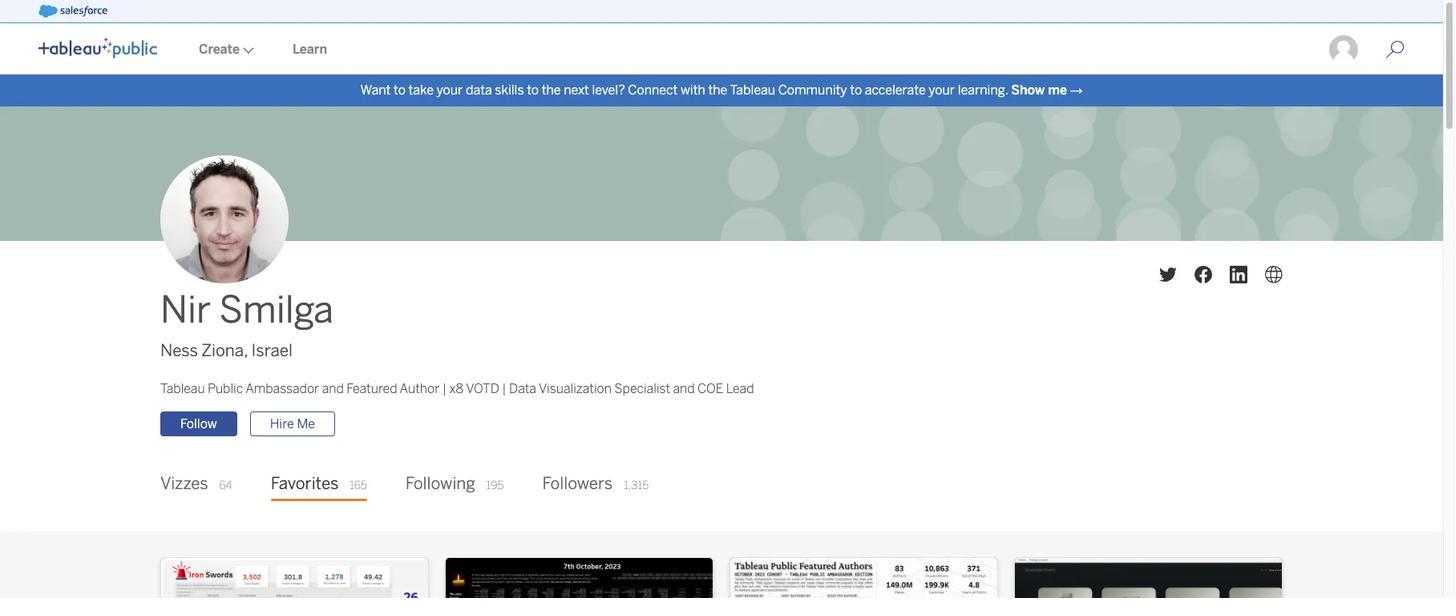 Task type: locate. For each thing, give the bounding box(es) containing it.
0 horizontal spatial your
[[437, 83, 463, 98]]

learn link
[[273, 25, 346, 75]]

tableau
[[730, 83, 775, 98], [160, 382, 205, 397]]

0 horizontal spatial and
[[322, 382, 344, 397]]

followers
[[542, 475, 613, 494]]

0 vertical spatial tableau
[[730, 83, 775, 98]]

1 horizontal spatial |
[[502, 382, 506, 397]]

and left "coe"
[[673, 382, 695, 397]]

show me link
[[1011, 83, 1067, 98]]

0 horizontal spatial |
[[442, 382, 447, 397]]

your right take
[[437, 83, 463, 98]]

1 horizontal spatial to
[[527, 83, 539, 98]]

1 horizontal spatial and
[[673, 382, 695, 397]]

linkedin.com image
[[1230, 266, 1247, 284]]

skills
[[495, 83, 524, 98]]

tableau public ambassador and featured author | x8 votd | data visualization specialist and coe lead
[[160, 382, 754, 397]]

| left x8 on the bottom left
[[442, 382, 447, 397]]

to
[[394, 83, 406, 98], [527, 83, 539, 98], [850, 83, 862, 98]]

follow
[[180, 417, 217, 432]]

the left next
[[542, 83, 561, 98]]

author
[[400, 382, 440, 397]]

|
[[442, 382, 447, 397], [502, 382, 506, 397]]

1 the from the left
[[542, 83, 561, 98]]

1 vertical spatial tableau
[[160, 382, 205, 397]]

0 horizontal spatial tableau
[[160, 382, 205, 397]]

go to search image
[[1366, 40, 1424, 59]]

specialist
[[614, 382, 670, 397]]

0 horizontal spatial to
[[394, 83, 406, 98]]

data
[[466, 83, 492, 98]]

level?
[[592, 83, 625, 98]]

featured
[[347, 382, 397, 397]]

1,315
[[624, 480, 649, 493]]

your left learning.
[[929, 83, 955, 98]]

data
[[509, 382, 536, 397]]

smilganir.medium.com image
[[1265, 266, 1283, 284]]

to left accelerate
[[850, 83, 862, 98]]

with
[[681, 83, 705, 98]]

the right with at left top
[[708, 83, 727, 98]]

2 horizontal spatial to
[[850, 83, 862, 98]]

connect
[[628, 83, 678, 98]]

ness
[[160, 341, 198, 361]]

twitter.com image
[[1159, 266, 1177, 284]]

visualization
[[539, 382, 612, 397]]

votd
[[466, 382, 499, 397]]

the
[[542, 83, 561, 98], [708, 83, 727, 98]]

1 horizontal spatial your
[[929, 83, 955, 98]]

tara.schultz image
[[1328, 34, 1360, 66]]

facebook.com image
[[1194, 266, 1212, 284]]

to right skills
[[527, 83, 539, 98]]

1 | from the left
[[442, 382, 447, 397]]

0 horizontal spatial the
[[542, 83, 561, 98]]

1 horizontal spatial the
[[708, 83, 727, 98]]

tableau down 'ness'
[[160, 382, 205, 397]]

1 horizontal spatial tableau
[[730, 83, 775, 98]]

create
[[199, 42, 240, 57]]

→
[[1070, 83, 1083, 98]]

your
[[437, 83, 463, 98], [929, 83, 955, 98]]

logo image
[[38, 38, 157, 59]]

1 to from the left
[[394, 83, 406, 98]]

tableau right with at left top
[[730, 83, 775, 98]]

to left take
[[394, 83, 406, 98]]

want
[[360, 83, 391, 98]]

me
[[1048, 83, 1067, 98]]

| left data
[[502, 382, 506, 397]]

me
[[297, 417, 315, 432]]

and left featured
[[322, 382, 344, 397]]

and
[[322, 382, 344, 397], [673, 382, 695, 397]]



Task type: describe. For each thing, give the bounding box(es) containing it.
salesforce logo image
[[38, 5, 107, 18]]

ambassador
[[245, 382, 319, 397]]

accelerate
[[865, 83, 926, 98]]

vizzes
[[160, 475, 208, 494]]

take
[[408, 83, 434, 98]]

learning.
[[958, 83, 1008, 98]]

community
[[778, 83, 847, 98]]

hire
[[270, 417, 294, 432]]

follow button
[[160, 412, 237, 437]]

next
[[564, 83, 589, 98]]

ziona,
[[201, 341, 248, 361]]

‫nir smilga‬‎
[[160, 289, 334, 333]]

3 to from the left
[[850, 83, 862, 98]]

‫nir
[[160, 289, 211, 333]]

ness ziona, israel
[[160, 341, 293, 361]]

2 your from the left
[[929, 83, 955, 98]]

israel
[[251, 341, 293, 361]]

learn
[[293, 42, 327, 57]]

following
[[405, 475, 475, 494]]

lead
[[726, 382, 754, 397]]

hire me button
[[250, 412, 335, 437]]

2 | from the left
[[502, 382, 506, 397]]

2 to from the left
[[527, 83, 539, 98]]

avatar image
[[160, 156, 289, 284]]

coe
[[698, 382, 723, 397]]

1 and from the left
[[322, 382, 344, 397]]

64
[[219, 480, 232, 493]]

show
[[1011, 83, 1045, 98]]

hire me
[[270, 417, 315, 432]]

x8
[[449, 382, 464, 397]]

create button
[[180, 25, 273, 75]]

2 and from the left
[[673, 382, 695, 397]]

165
[[350, 480, 367, 493]]

favorites
[[271, 475, 339, 494]]

smilga‬‎
[[219, 289, 334, 333]]

1 your from the left
[[437, 83, 463, 98]]

public
[[208, 382, 243, 397]]

want to take your data skills to the next level? connect with the tableau community to accelerate your learning. show me →
[[360, 83, 1083, 98]]

195
[[486, 480, 504, 493]]

2 the from the left
[[708, 83, 727, 98]]



Task type: vqa. For each thing, say whether or not it's contained in the screenshot.
second and from left
yes



